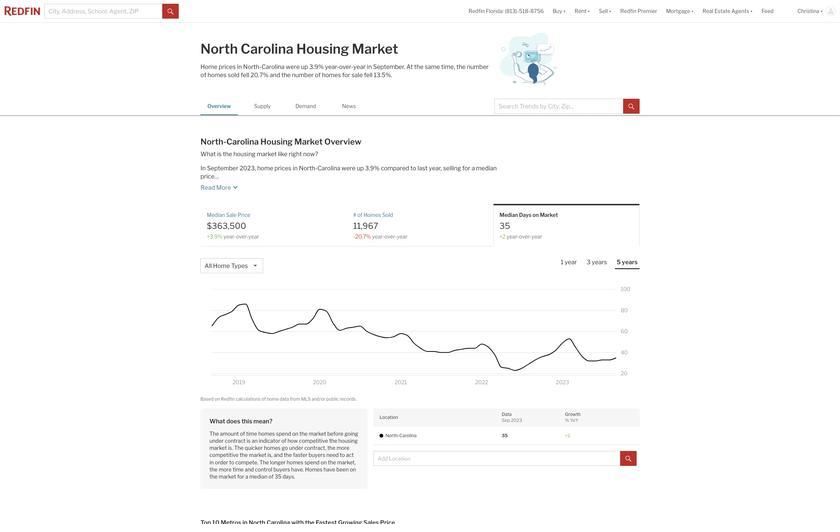 Task type: vqa. For each thing, say whether or not it's contained in the screenshot.
were in the IN SEPTEMBER 2023, HOME PRICES IN NORTH-CAROLINA WERE UP 3.9% COMPARED TO LAST YEAR, SELLING FOR A MEDIAN PRICE
yes



Task type: describe. For each thing, give the bounding box(es) containing it.
1 vertical spatial under
[[289, 445, 303, 452]]

overview inside 'link'
[[207, 103, 231, 109]]

feed
[[762, 8, 774, 14]]

20.7% inside # of homes sold 11,967 -20.7% year-over-year
[[355, 234, 371, 240]]

in september 2023, home prices in north-carolina were up 3.9% compared to last year, selling for a median price
[[201, 165, 497, 180]]

a inside in september 2023, home prices in north-carolina were up 3.9% compared to last year, selling for a median price
[[472, 165, 475, 172]]

indicator
[[259, 438, 280, 445]]

data
[[502, 412, 512, 418]]

sold
[[228, 72, 240, 79]]

1 vertical spatial time
[[233, 467, 244, 473]]

median inside in september 2023, home prices in north-carolina were up 3.9% compared to last year, selling for a median price
[[476, 165, 497, 172]]

▾ for christina ▾
[[821, 8, 823, 14]]

price
[[238, 212, 250, 219]]

of up contract
[[240, 431, 245, 437]]

year- inside # of homes sold 11,967 -20.7% year-over-year
[[372, 234, 385, 240]]

christina
[[798, 8, 820, 14]]

order
[[215, 460, 228, 466]]

market for north carolina housing market
[[352, 41, 398, 57]]

1 vertical spatial 35
[[502, 433, 508, 439]]

north- inside home prices in north-carolina were up 3.9% year-over-year in september. at the same time, the number of homes sold fell 20.7% and the number of homes for sale fell 13.5%.
[[243, 63, 262, 71]]

Add Location search field
[[374, 452, 620, 467]]

market left like
[[257, 151, 277, 158]]

what for what is the housing market like right now?
[[201, 151, 216, 158]]

contract,
[[305, 445, 326, 452]]

growth % yoy
[[565, 412, 581, 424]]

redfin premier button
[[616, 0, 662, 22]]

in inside in september 2023, home prices in north-carolina were up 3.9% compared to last year, selling for a median price
[[293, 165, 298, 172]]

what does this mean?
[[210, 418, 273, 425]]

…
[[215, 173, 219, 180]]

1 fell from the left
[[241, 72, 249, 79]]

mortgage ▾ button
[[662, 0, 698, 22]]

at
[[407, 63, 413, 71]]

homes left sale
[[322, 72, 341, 79]]

1 vertical spatial home
[[213, 263, 230, 270]]

same
[[425, 63, 440, 71]]

market up contract,
[[309, 431, 326, 437]]

supply link
[[244, 97, 281, 114]]

north carolina housing market
[[201, 41, 398, 57]]

time,
[[441, 63, 455, 71]]

prices inside home prices in north-carolina were up 3.9% year-over-year in september. at the same time, the number of homes sold fell 20.7% and the number of homes for sale fell 13.5%.
[[219, 63, 236, 71]]

0 horizontal spatial competitive
[[210, 453, 239, 459]]

supply
[[254, 103, 271, 109]]

estate
[[715, 8, 731, 14]]

▾ for sell ▾
[[609, 8, 612, 14]]

5
[[617, 259, 621, 266]]

and inside home prices in north-carolina were up 3.9% year-over-year in september. at the same time, the number of homes sold fell 20.7% and the number of homes for sale fell 13.5%.
[[270, 72, 280, 79]]

of inside # of homes sold 11,967 -20.7% year-over-year
[[358, 212, 363, 219]]

median inside the amount of time homes spend on the market before going under contract is an indicator of how competitive the housing market is. the quicker homes go under contract, the more competitive the market is, and the faster buyers need to act in order to compete. the longer homes spend on the market, the more time and control buyers have. homes have been on the market for a median of 35 days.
[[249, 474, 268, 481]]

yoy
[[570, 418, 579, 424]]

quicker
[[245, 445, 263, 452]]

of down north carolina housing market
[[315, 72, 321, 79]]

1 horizontal spatial more
[[337, 445, 350, 452]]

# of homes sold 11,967 -20.7% year-over-year
[[353, 212, 408, 240]]

were inside home prices in north-carolina were up 3.9% year-over-year in september. at the same time, the number of homes sold fell 20.7% and the number of homes for sale fell 13.5%.
[[286, 63, 300, 71]]

year,
[[429, 165, 442, 172]]

mortgage ▾
[[666, 8, 694, 14]]

types
[[231, 263, 248, 270]]

redfin premier
[[621, 8, 657, 14]]

demand
[[296, 103, 316, 109]]

north-carolina housing market overview
[[201, 137, 362, 147]]

median sale price $363,500 +3.9% year-over-year
[[207, 212, 259, 240]]

rent ▾ button
[[571, 0, 595, 22]]

mean?
[[254, 418, 273, 425]]

1 horizontal spatial the
[[234, 445, 244, 452]]

3
[[587, 259, 591, 266]]

contract
[[225, 438, 246, 445]]

records.
[[340, 397, 357, 402]]

on up have
[[321, 460, 327, 466]]

1 horizontal spatial submit search image
[[629, 104, 635, 110]]

1 horizontal spatial number
[[467, 63, 489, 71]]

▾ for buy ▾
[[564, 8, 566, 14]]

market left is. at the left bottom
[[210, 445, 227, 452]]

is inside the amount of time homes spend on the market before going under contract is an indicator of how competitive the housing market is. the quicker homes go under contract, the more competitive the market is, and the faster buyers need to act in order to compete. the longer homes spend on the market, the more time and control buyers have. homes have been on the market for a median of 35 days.
[[247, 438, 251, 445]]

▾ for mortgage ▾
[[692, 8, 694, 14]]

homes up have.
[[287, 460, 304, 466]]

year inside home prices in north-carolina were up 3.9% year-over-year in september. at the same time, the number of homes sold fell 20.7% and the number of homes for sale fell 13.5%.
[[354, 63, 366, 71]]

premier
[[638, 8, 657, 14]]

median days on market 35 +2 year-over-year
[[500, 212, 558, 240]]

year- inside median sale price $363,500 +3.9% year-over-year
[[224, 234, 236, 240]]

0 horizontal spatial the
[[210, 431, 219, 437]]

1 horizontal spatial time
[[246, 431, 257, 437]]

all home types
[[205, 263, 248, 270]]

-
[[353, 234, 355, 240]]

news
[[342, 103, 356, 109]]

carolina for north carolina housing market
[[241, 41, 294, 57]]

all
[[205, 263, 212, 270]]

market for north-carolina housing market overview
[[295, 137, 323, 147]]

1 horizontal spatial to
[[340, 453, 345, 459]]

$363,500
[[207, 221, 246, 231]]

sell ▾ button
[[599, 0, 612, 22]]

sell ▾ button
[[595, 0, 616, 22]]

carolina inside in september 2023, home prices in north-carolina were up 3.9% compared to last year, selling for a median price
[[318, 165, 340, 172]]

▾ inside real estate agents ▾ link
[[751, 8, 753, 14]]

this
[[242, 418, 252, 425]]

buy ▾ button
[[553, 0, 566, 22]]

redfin for redfin premier
[[621, 8, 637, 14]]

homes up "is,"
[[264, 445, 281, 452]]

and/or
[[312, 397, 325, 402]]

homes inside # of homes sold 11,967 -20.7% year-over-year
[[364, 212, 381, 219]]

of down control
[[269, 474, 274, 481]]

in left september.
[[367, 63, 372, 71]]

for inside the amount of time homes spend on the market before going under contract is an indicator of how competitive the housing market is. the quicker homes go under contract, the more competitive the market is, and the faster buyers need to act in order to compete. the longer homes spend on the market, the more time and control buyers have. homes have been on the market for a median of 35 days.
[[237, 474, 244, 481]]

sold
[[382, 212, 393, 219]]

is,
[[268, 453, 273, 459]]

0 horizontal spatial is
[[217, 151, 222, 158]]

up inside home prices in north-carolina were up 3.9% year-over-year in september. at the same time, the number of homes sold fell 20.7% and the number of homes for sale fell 13.5%.
[[301, 63, 308, 71]]

2023
[[511, 418, 522, 424]]

mls
[[301, 397, 311, 402]]

3.9% inside in september 2023, home prices in north-carolina were up 3.9% compared to last year, selling for a median price
[[365, 165, 380, 172]]

is.
[[228, 445, 233, 452]]

demand link
[[287, 97, 325, 114]]

2023,
[[240, 165, 256, 172]]

2 vertical spatial the
[[260, 460, 269, 466]]

sell ▾
[[599, 8, 612, 14]]

3 years
[[587, 259, 607, 266]]

year- inside home prices in north-carolina were up 3.9% year-over-year in september. at the same time, the number of homes sold fell 20.7% and the number of homes for sale fell 13.5%.
[[325, 63, 339, 71]]

days
[[519, 212, 532, 219]]

carolina for north-carolina
[[400, 433, 417, 439]]

on right based
[[215, 397, 220, 402]]

have
[[324, 467, 335, 473]]

years for 5 years
[[622, 259, 638, 266]]

1 vertical spatial and
[[274, 453, 283, 459]]

0 horizontal spatial redfin
[[221, 397, 235, 402]]

based
[[201, 397, 214, 402]]

over- inside median days on market 35 +2 year-over-year
[[519, 234, 532, 240]]

0 horizontal spatial housing
[[234, 151, 256, 158]]

price
[[201, 173, 215, 180]]

news link
[[331, 97, 368, 114]]

faster
[[293, 453, 308, 459]]

christina ▾
[[798, 8, 823, 14]]

going
[[345, 431, 358, 437]]

market down quicker
[[249, 453, 266, 459]]

▾ for rent ▾
[[588, 8, 590, 14]]

13.5%.
[[374, 72, 392, 79]]

years for 3 years
[[592, 259, 607, 266]]

3.9% inside home prices in north-carolina were up 3.9% year-over-year in september. at the same time, the number of homes sold fell 20.7% and the number of homes for sale fell 13.5%.
[[309, 63, 324, 71]]

#
[[353, 212, 357, 219]]

buy ▾ button
[[549, 0, 571, 22]]

11,967
[[353, 221, 378, 231]]

control
[[255, 467, 272, 473]]

0 horizontal spatial spend
[[276, 431, 291, 437]]

buy
[[553, 8, 562, 14]]

0 vertical spatial under
[[210, 438, 224, 445]]

real
[[703, 8, 714, 14]]

%
[[565, 418, 569, 424]]

housing inside the amount of time homes spend on the market before going under contract is an indicator of how competitive the housing market is. the quicker homes go under contract, the more competitive the market is, and the faster buyers need to act in order to compete. the longer homes spend on the market, the more time and control buyers have. homes have been on the market for a median of 35 days.
[[339, 438, 358, 445]]



Task type: locate. For each thing, give the bounding box(es) containing it.
0 horizontal spatial overview
[[207, 103, 231, 109]]

the
[[210, 431, 219, 437], [234, 445, 244, 452], [260, 460, 269, 466]]

to inside in september 2023, home prices in north-carolina were up 3.9% compared to last year, selling for a median price
[[411, 165, 416, 172]]

▾ inside buy ▾ dropdown button
[[564, 8, 566, 14]]

0 vertical spatial home
[[201, 63, 217, 71]]

median right "selling"
[[476, 165, 497, 172]]

▾ right mortgage
[[692, 8, 694, 14]]

redfin left calculations
[[221, 397, 235, 402]]

home
[[201, 63, 217, 71], [213, 263, 230, 270]]

redfin florida: (813)-518-8756
[[469, 8, 544, 14]]

the
[[414, 63, 424, 71], [457, 63, 466, 71], [281, 72, 291, 79], [223, 151, 232, 158], [300, 431, 308, 437], [329, 438, 337, 445], [327, 445, 336, 452], [240, 453, 248, 459], [284, 453, 292, 459], [328, 460, 336, 466], [210, 467, 218, 473], [210, 474, 218, 481]]

for down compete.
[[237, 474, 244, 481]]

1 year button
[[559, 259, 579, 269]]

market for median days on market 35 +2 year-over-year
[[540, 212, 558, 219]]

prices inside in september 2023, home prices in north-carolina were up 3.9% compared to last year, selling for a median price
[[275, 165, 292, 172]]

1 vertical spatial is
[[247, 438, 251, 445]]

0 vertical spatial more
[[337, 445, 350, 452]]

under down 'amount'
[[210, 438, 224, 445]]

2 vertical spatial for
[[237, 474, 244, 481]]

0 vertical spatial time
[[246, 431, 257, 437]]

8756
[[531, 8, 544, 14]]

▾ right christina
[[821, 8, 823, 14]]

35 inside the amount of time homes spend on the market before going under contract is an indicator of how competitive the housing market is. the quicker homes go under contract, the more competitive the market is, and the faster buyers need to act in order to compete. the longer homes spend on the market, the more time and control buyers have. homes have been on the market for a median of 35 days.
[[275, 474, 282, 481]]

0 vertical spatial the
[[210, 431, 219, 437]]

over- down $363,500
[[236, 234, 248, 240]]

homes
[[364, 212, 381, 219], [305, 467, 323, 473]]

0 horizontal spatial median
[[249, 474, 268, 481]]

1 vertical spatial spend
[[305, 460, 320, 466]]

2 horizontal spatial market
[[540, 212, 558, 219]]

median for 35
[[500, 212, 518, 219]]

market right days
[[540, 212, 558, 219]]

fell right sale
[[364, 72, 373, 79]]

1
[[561, 259, 564, 266]]

1 vertical spatial more
[[219, 467, 232, 473]]

1 years from the left
[[592, 259, 607, 266]]

to right order
[[229, 460, 234, 466]]

0 horizontal spatial number
[[292, 72, 314, 79]]

agents
[[732, 8, 750, 14]]

in up sold
[[237, 63, 242, 71]]

+2
[[500, 234, 506, 240], [565, 433, 570, 439]]

median inside median days on market 35 +2 year-over-year
[[500, 212, 518, 219]]

20.7% right sold
[[251, 72, 269, 79]]

what is the housing market like right now?
[[201, 151, 318, 158]]

compared
[[381, 165, 409, 172]]

on inside median days on market 35 +2 year-over-year
[[533, 212, 539, 219]]

home inside in september 2023, home prices in north-carolina were up 3.9% compared to last year, selling for a median price
[[257, 165, 273, 172]]

in inside the amount of time homes spend on the market before going under contract is an indicator of how competitive the housing market is. the quicker homes go under contract, the more competitive the market is, and the faster buyers need to act in order to compete. the longer homes spend on the market, the more time and control buyers have. homes have been on the market for a median of 35 days.
[[210, 460, 214, 466]]

an
[[252, 438, 258, 445]]

how
[[288, 438, 298, 445]]

0 horizontal spatial a
[[245, 474, 248, 481]]

0 vertical spatial median
[[476, 165, 497, 172]]

home inside home prices in north-carolina were up 3.9% year-over-year in september. at the same time, the number of homes sold fell 20.7% and the number of homes for sale fell 13.5%.
[[201, 63, 217, 71]]

more down order
[[219, 467, 232, 473]]

▾ right the sell
[[609, 8, 612, 14]]

number right time,
[[467, 63, 489, 71]]

2 horizontal spatial to
[[411, 165, 416, 172]]

6 ▾ from the left
[[821, 8, 823, 14]]

0 vertical spatial 3.9%
[[309, 63, 324, 71]]

buyers down contract,
[[309, 453, 325, 459]]

a inside the amount of time homes spend on the market before going under contract is an indicator of how competitive the housing market is. the quicker homes go under contract, the more competitive the market is, and the faster buyers need to act in order to compete. the longer homes spend on the market, the more time and control buyers have. homes have been on the market for a median of 35 days.
[[245, 474, 248, 481]]

1 horizontal spatial competitive
[[299, 438, 328, 445]]

20.7% down the 11,967
[[355, 234, 371, 240]]

1 horizontal spatial 20.7%
[[355, 234, 371, 240]]

year inside median days on market 35 +2 year-over-year
[[532, 234, 542, 240]]

median down control
[[249, 474, 268, 481]]

more
[[216, 185, 231, 192]]

housing down the going
[[339, 438, 358, 445]]

1 vertical spatial for
[[463, 165, 471, 172]]

0 vertical spatial buyers
[[309, 453, 325, 459]]

the amount of time homes spend on the market before going under contract is an indicator of how competitive the housing market is. the quicker homes go under contract, the more competitive the market is, and the faster buyers need to act in order to compete. the longer homes spend on the market, the more time and control buyers have. homes have been on the market for a median of 35 days.
[[210, 431, 358, 481]]

of up go
[[281, 438, 287, 445]]

0 vertical spatial submit search image
[[168, 8, 174, 14]]

north
[[201, 41, 238, 57]]

median inside median sale price $363,500 +3.9% year-over-year
[[207, 212, 225, 219]]

years inside button
[[622, 259, 638, 266]]

under down how
[[289, 445, 303, 452]]

over- inside home prices in north-carolina were up 3.9% year-over-year in september. at the same time, the number of homes sold fell 20.7% and the number of homes for sale fell 13.5%.
[[339, 63, 354, 71]]

submit search image
[[626, 457, 632, 462]]

time down compete.
[[233, 467, 244, 473]]

over- down sold
[[385, 234, 397, 240]]

1 vertical spatial overview
[[325, 137, 362, 147]]

overview down sold
[[207, 103, 231, 109]]

read more link
[[201, 181, 508, 192]]

▾ inside sell ▾ dropdown button
[[609, 8, 612, 14]]

data
[[280, 397, 289, 402]]

on down market,
[[350, 467, 356, 473]]

for
[[342, 72, 350, 79], [463, 165, 471, 172], [237, 474, 244, 481]]

1 horizontal spatial spend
[[305, 460, 320, 466]]

over- up sale
[[339, 63, 354, 71]]

1 horizontal spatial under
[[289, 445, 303, 452]]

1 vertical spatial housing
[[339, 438, 358, 445]]

and up longer
[[274, 453, 283, 459]]

1 ▾ from the left
[[564, 8, 566, 14]]

1 horizontal spatial housing
[[339, 438, 358, 445]]

1 vertical spatial submit search image
[[629, 104, 635, 110]]

0 horizontal spatial fell
[[241, 72, 249, 79]]

of left sold
[[201, 72, 206, 79]]

2 ▾ from the left
[[588, 8, 590, 14]]

on up how
[[292, 431, 299, 437]]

+2 inside median days on market 35 +2 year-over-year
[[500, 234, 506, 240]]

growth
[[565, 412, 581, 418]]

a down compete.
[[245, 474, 248, 481]]

▾ inside mortgage ▾ dropdown button
[[692, 8, 694, 14]]

and up "supply" link
[[270, 72, 280, 79]]

been
[[337, 467, 349, 473]]

more up act
[[337, 445, 350, 452]]

redfin inside button
[[621, 8, 637, 14]]

0 vertical spatial 35
[[500, 221, 510, 231]]

is left an at the left bottom of page
[[247, 438, 251, 445]]

0 vertical spatial spend
[[276, 431, 291, 437]]

year inside # of homes sold 11,967 -20.7% year-over-year
[[397, 234, 408, 240]]

0 vertical spatial housing
[[234, 151, 256, 158]]

homes inside the amount of time homes spend on the market before going under contract is an indicator of how competitive the housing market is. the quicker homes go under contract, the more competitive the market is, and the faster buyers need to act in order to compete. the longer homes spend on the market, the more time and control buyers have. homes have been on the market for a median of 35 days.
[[305, 467, 323, 473]]

right
[[289, 151, 302, 158]]

were up read more link
[[342, 165, 356, 172]]

real estate agents ▾
[[703, 8, 753, 14]]

up up read more link
[[357, 165, 364, 172]]

redfin left florida:
[[469, 8, 485, 14]]

0 horizontal spatial housing
[[261, 137, 293, 147]]

1 vertical spatial what
[[210, 418, 225, 425]]

before
[[327, 431, 344, 437]]

carolina for north-carolina housing market overview
[[227, 137, 259, 147]]

redfin left premier
[[621, 8, 637, 14]]

buyers down longer
[[274, 467, 290, 473]]

home left 'data' on the bottom left of page
[[267, 397, 279, 402]]

0 vertical spatial up
[[301, 63, 308, 71]]

market up now?
[[295, 137, 323, 147]]

under
[[210, 438, 224, 445], [289, 445, 303, 452]]

1 vertical spatial to
[[340, 453, 345, 459]]

0 horizontal spatial market
[[295, 137, 323, 147]]

years right the 3 at the right of the page
[[592, 259, 607, 266]]

to left last
[[411, 165, 416, 172]]

1 vertical spatial competitive
[[210, 453, 239, 459]]

0 vertical spatial a
[[472, 165, 475, 172]]

and down compete.
[[245, 467, 254, 473]]

have.
[[291, 467, 304, 473]]

prices down like
[[275, 165, 292, 172]]

calculations
[[236, 397, 261, 402]]

go
[[282, 445, 288, 452]]

year- inside median days on market 35 +2 year-over-year
[[507, 234, 519, 240]]

year inside median sale price $363,500 +3.9% year-over-year
[[248, 234, 259, 240]]

in down right
[[293, 165, 298, 172]]

2 vertical spatial and
[[245, 467, 254, 473]]

0 horizontal spatial homes
[[305, 467, 323, 473]]

now?
[[303, 151, 318, 158]]

competitive up contract,
[[299, 438, 328, 445]]

what left does
[[210, 418, 225, 425]]

1 vertical spatial 20.7%
[[355, 234, 371, 240]]

location
[[380, 415, 398, 421]]

20.7% inside home prices in north-carolina were up 3.9% year-over-year in september. at the same time, the number of homes sold fell 20.7% and the number of homes for sale fell 13.5%.
[[251, 72, 269, 79]]

carolina inside home prices in north-carolina were up 3.9% year-over-year in september. at the same time, the number of homes sold fell 20.7% and the number of homes for sale fell 13.5%.
[[262, 63, 285, 71]]

year
[[354, 63, 366, 71], [248, 234, 259, 240], [397, 234, 408, 240], [532, 234, 542, 240], [565, 259, 577, 266]]

3 ▾ from the left
[[609, 8, 612, 14]]

2 vertical spatial 35
[[275, 474, 282, 481]]

for inside in september 2023, home prices in north-carolina were up 3.9% compared to last year, selling for a median price
[[463, 165, 471, 172]]

0 horizontal spatial time
[[233, 467, 244, 473]]

3 years button
[[585, 259, 609, 269]]

spend up how
[[276, 431, 291, 437]]

1 horizontal spatial buyers
[[309, 453, 325, 459]]

sep
[[502, 418, 510, 424]]

0 vertical spatial for
[[342, 72, 350, 79]]

year-
[[325, 63, 339, 71], [224, 234, 236, 240], [372, 234, 385, 240], [507, 234, 519, 240]]

home right all
[[213, 263, 230, 270]]

amount
[[220, 431, 239, 437]]

over- inside median sale price $363,500 +3.9% year-over-year
[[236, 234, 248, 240]]

1 vertical spatial the
[[234, 445, 244, 452]]

2 horizontal spatial redfin
[[621, 8, 637, 14]]

market up september.
[[352, 41, 398, 57]]

35 inside median days on market 35 +2 year-over-year
[[500, 221, 510, 231]]

were down north carolina housing market
[[286, 63, 300, 71]]

over- down days
[[519, 234, 532, 240]]

home down north
[[201, 63, 217, 71]]

for right "selling"
[[463, 165, 471, 172]]

rent ▾
[[575, 8, 590, 14]]

in
[[237, 63, 242, 71], [367, 63, 372, 71], [293, 165, 298, 172], [210, 460, 214, 466]]

were inside in september 2023, home prices in north-carolina were up 3.9% compared to last year, selling for a median price
[[342, 165, 356, 172]]

3.9% down north carolina housing market
[[309, 63, 324, 71]]

0 vertical spatial 20.7%
[[251, 72, 269, 79]]

0 horizontal spatial prices
[[219, 63, 236, 71]]

time up an at the left bottom of page
[[246, 431, 257, 437]]

1 vertical spatial median
[[249, 474, 268, 481]]

from
[[290, 397, 300, 402]]

0 horizontal spatial 3.9%
[[309, 63, 324, 71]]

0 horizontal spatial for
[[237, 474, 244, 481]]

0 horizontal spatial to
[[229, 460, 234, 466]]

housing
[[296, 41, 349, 57], [261, 137, 293, 147]]

public
[[326, 397, 339, 402]]

1 vertical spatial a
[[245, 474, 248, 481]]

number down north carolina housing market
[[292, 72, 314, 79]]

0 vertical spatial prices
[[219, 63, 236, 71]]

feed button
[[758, 0, 793, 22]]

submit search image
[[168, 8, 174, 14], [629, 104, 635, 110]]

1 vertical spatial market
[[295, 137, 323, 147]]

median for $363,500
[[207, 212, 225, 219]]

what for what does this mean?
[[210, 418, 225, 425]]

florida:
[[486, 8, 504, 14]]

4 ▾ from the left
[[692, 8, 694, 14]]

overview up in september 2023, home prices in north-carolina were up 3.9% compared to last year, selling for a median price
[[325, 137, 362, 147]]

1 horizontal spatial prices
[[275, 165, 292, 172]]

1 horizontal spatial housing
[[296, 41, 349, 57]]

the up control
[[260, 460, 269, 466]]

▾ inside rent ▾ dropdown button
[[588, 8, 590, 14]]

City, Address, School, Agent, ZIP search field
[[44, 4, 162, 19]]

were
[[286, 63, 300, 71], [342, 165, 356, 172]]

2 fell from the left
[[364, 72, 373, 79]]

on
[[533, 212, 539, 219], [215, 397, 220, 402], [292, 431, 299, 437], [321, 460, 327, 466], [350, 467, 356, 473]]

0 vertical spatial to
[[411, 165, 416, 172]]

2 years from the left
[[622, 259, 638, 266]]

years
[[592, 259, 607, 266], [622, 259, 638, 266]]

0 horizontal spatial years
[[592, 259, 607, 266]]

home down what is the housing market like right now?
[[257, 165, 273, 172]]

1 horizontal spatial for
[[342, 72, 350, 79]]

1 horizontal spatial is
[[247, 438, 251, 445]]

0 horizontal spatial buyers
[[274, 467, 290, 473]]

3.9% left the compared
[[365, 165, 380, 172]]

the down contract
[[234, 445, 244, 452]]

prices
[[219, 63, 236, 71], [275, 165, 292, 172]]

housing for north-
[[261, 137, 293, 147]]

years inside button
[[592, 259, 607, 266]]

0 vertical spatial +2
[[500, 234, 506, 240]]

2 vertical spatial to
[[229, 460, 234, 466]]

competitive up order
[[210, 453, 239, 459]]

1 vertical spatial number
[[292, 72, 314, 79]]

518-
[[519, 8, 531, 14]]

overview
[[207, 103, 231, 109], [325, 137, 362, 147]]

housing up home prices in north-carolina were up 3.9% year-over-year in september. at the same time, the number of homes sold fell 20.7% and the number of homes for sale fell 13.5%.
[[296, 41, 349, 57]]

a right "selling"
[[472, 165, 475, 172]]

read more
[[201, 185, 231, 192]]

up inside in september 2023, home prices in north-carolina were up 3.9% compared to last year, selling for a median price
[[357, 165, 364, 172]]

north- inside in september 2023, home prices in north-carolina were up 3.9% compared to last year, selling for a median price
[[299, 165, 318, 172]]

0 vertical spatial were
[[286, 63, 300, 71]]

based on redfin calculations of home data from mls and/or public records.
[[201, 397, 357, 402]]

the left 'amount'
[[210, 431, 219, 437]]

is
[[217, 151, 222, 158], [247, 438, 251, 445]]

median up $363,500
[[207, 212, 225, 219]]

1 horizontal spatial overview
[[325, 137, 362, 147]]

and
[[270, 72, 280, 79], [274, 453, 283, 459], [245, 467, 254, 473]]

in
[[201, 165, 206, 172]]

what
[[201, 151, 216, 158], [210, 418, 225, 425]]

median left days
[[500, 212, 518, 219]]

north-carolina
[[386, 433, 417, 439]]

▾ right buy on the right of the page
[[564, 8, 566, 14]]

homes left sold
[[208, 72, 227, 79]]

of right calculations
[[262, 397, 266, 402]]

homes up the 11,967
[[364, 212, 381, 219]]

on right days
[[533, 212, 539, 219]]

▾ right rent
[[588, 8, 590, 14]]

0 horizontal spatial under
[[210, 438, 224, 445]]

homes up 'indicator'
[[258, 431, 275, 437]]

1 vertical spatial +2
[[565, 433, 570, 439]]

1 horizontal spatial a
[[472, 165, 475, 172]]

housing up 2023,
[[234, 151, 256, 158]]

does
[[227, 418, 240, 425]]

1 horizontal spatial 3.9%
[[365, 165, 380, 172]]

selling
[[443, 165, 461, 172]]

is up september
[[217, 151, 222, 158]]

time
[[246, 431, 257, 437], [233, 467, 244, 473]]

5 years
[[617, 259, 638, 266]]

september
[[207, 165, 238, 172]]

redfin for redfin florida: (813)-518-8756
[[469, 8, 485, 14]]

homes left have
[[305, 467, 323, 473]]

spend down faster
[[305, 460, 320, 466]]

1 vertical spatial prices
[[275, 165, 292, 172]]

2 median from the left
[[500, 212, 518, 219]]

september.
[[373, 63, 405, 71]]

market down order
[[219, 474, 236, 481]]

0 horizontal spatial more
[[219, 467, 232, 473]]

0 vertical spatial home
[[257, 165, 273, 172]]

Search Trends by City, Zip... search field
[[495, 99, 623, 114]]

1 horizontal spatial market
[[352, 41, 398, 57]]

1 median from the left
[[207, 212, 225, 219]]

1 horizontal spatial homes
[[364, 212, 381, 219]]

median
[[207, 212, 225, 219], [500, 212, 518, 219]]

1 horizontal spatial up
[[357, 165, 364, 172]]

home prices in north-carolina were up 3.9% year-over-year in september. at the same time, the number of homes sold fell 20.7% and the number of homes for sale fell 13.5%.
[[201, 63, 489, 79]]

1 horizontal spatial +2
[[565, 433, 570, 439]]

read
[[201, 185, 215, 192]]

▾ right agents
[[751, 8, 753, 14]]

up down north carolina housing market
[[301, 63, 308, 71]]

▾
[[564, 8, 566, 14], [588, 8, 590, 14], [609, 8, 612, 14], [692, 8, 694, 14], [751, 8, 753, 14], [821, 8, 823, 14]]

fell right sold
[[241, 72, 249, 79]]

5 ▾ from the left
[[751, 8, 753, 14]]

fell
[[241, 72, 249, 79], [364, 72, 373, 79]]

market inside median days on market 35 +2 year-over-year
[[540, 212, 558, 219]]

over- inside # of homes sold 11,967 -20.7% year-over-year
[[385, 234, 397, 240]]

over-
[[339, 63, 354, 71], [236, 234, 248, 240], [385, 234, 397, 240], [519, 234, 532, 240]]

1 vertical spatial home
[[267, 397, 279, 402]]

housing for north
[[296, 41, 349, 57]]

1 vertical spatial up
[[357, 165, 364, 172]]

1 vertical spatial housing
[[261, 137, 293, 147]]

1 vertical spatial homes
[[305, 467, 323, 473]]

0 vertical spatial and
[[270, 72, 280, 79]]

of right the #
[[358, 212, 363, 219]]

year inside button
[[565, 259, 577, 266]]

1 year
[[561, 259, 577, 266]]

rent ▾ button
[[575, 0, 590, 22]]

1 vertical spatial 3.9%
[[365, 165, 380, 172]]

2 horizontal spatial for
[[463, 165, 471, 172]]

market,
[[337, 460, 356, 466]]

for inside home prices in north-carolina were up 3.9% year-over-year in september. at the same time, the number of homes sold fell 20.7% and the number of homes for sale fell 13.5%.
[[342, 72, 350, 79]]

housing up like
[[261, 137, 293, 147]]

need
[[327, 453, 339, 459]]

sell
[[599, 8, 608, 14]]

longer
[[270, 460, 286, 466]]

1 horizontal spatial median
[[500, 212, 518, 219]]

5 years button
[[615, 259, 640, 270]]

what up 'in'
[[201, 151, 216, 158]]

years right 5
[[622, 259, 638, 266]]

act
[[346, 453, 354, 459]]

in left order
[[210, 460, 214, 466]]

1 horizontal spatial years
[[622, 259, 638, 266]]

for left sale
[[342, 72, 350, 79]]

0 vertical spatial competitive
[[299, 438, 328, 445]]

to left act
[[340, 453, 345, 459]]

0 horizontal spatial submit search image
[[168, 8, 174, 14]]



